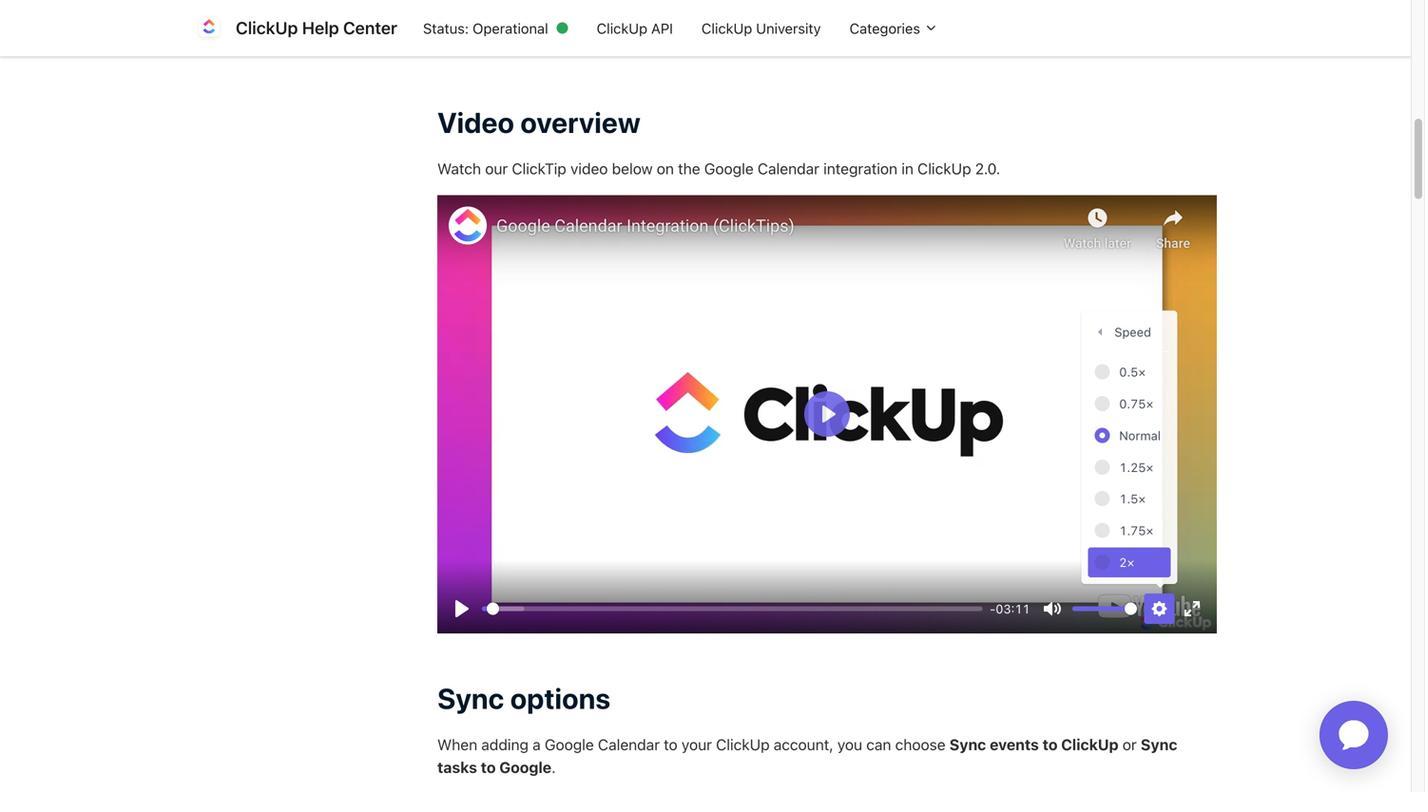 Task type: describe. For each thing, give the bounding box(es) containing it.
1.25×
[[1119, 460, 1154, 475]]

google inside the sync tasks to google
[[499, 759, 552, 777]]

menu containing 0.5×
[[1081, 351, 1178, 585]]

sync tasks to google
[[437, 736, 1177, 777]]

cannot
[[490, 37, 537, 55]]

sync
[[541, 37, 573, 55]]

on
[[657, 160, 674, 178]]

categories button
[[835, 10, 953, 46]]

clickup university link
[[687, 10, 835, 46]]

synced
[[587, 6, 637, 25]]

0 vertical spatial calendar
[[758, 160, 820, 178]]

speed
[[1115, 325, 1151, 340]]

categories
[[850, 20, 924, 36]]

1.25× button
[[1088, 453, 1171, 483]]

clickup api link
[[582, 10, 687, 46]]

-03:11
[[990, 602, 1030, 616]]

google up .
[[545, 736, 594, 754]]

shared
[[740, 37, 787, 55]]

clickup help center link
[[194, 13, 409, 43]]

sync for sync options
[[437, 682, 504, 716]]

choose
[[895, 736, 946, 754]]

you
[[460, 37, 486, 55]]

can
[[866, 736, 891, 754]]

0 vertical spatial tasks
[[669, 37, 706, 55]]

1.75× button
[[1088, 516, 1171, 546]]

options
[[510, 682, 611, 716]]

0 horizontal spatial your
[[577, 37, 608, 55]]

tasks inside the sync tasks to google
[[437, 759, 477, 777]]

1.5× button
[[1088, 484, 1171, 514]]

our
[[485, 160, 508, 178]]

0 horizontal spatial a
[[533, 736, 541, 754]]

2×
[[1119, 556, 1135, 570]]

status:
[[423, 20, 469, 36]]

1.5×
[[1119, 492, 1146, 506]]

speed button
[[1088, 317, 1171, 347]]

1 horizontal spatial sync
[[950, 736, 986, 754]]

clickup help help center home page image
[[194, 13, 224, 43]]

sync options
[[437, 682, 611, 716]]

current time element
[[985, 599, 1035, 620]]

0 horizontal spatial the
[[678, 160, 700, 178]]

university
[[756, 20, 821, 36]]

2.0.
[[975, 160, 1000, 178]]

watch our clicktip video below on the google calendar integration in clickup 2.0.
[[437, 160, 1000, 178]]

enabled,
[[524, 6, 583, 25]]

clickup api
[[597, 20, 673, 36]]

0 horizontal spatial in
[[769, 6, 781, 25]]



Task type: vqa. For each thing, say whether or not it's contained in the screenshot.
Video overview
yes



Task type: locate. For each thing, give the bounding box(es) containing it.
your
[[577, 37, 608, 55], [682, 736, 712, 754]]

0 vertical spatial your
[[577, 37, 608, 55]]

sync right or
[[1141, 736, 1177, 754]]

1 vertical spatial a
[[533, 736, 541, 754]]

0 horizontal spatial calendar
[[598, 736, 660, 754]]

Seek range field
[[482, 600, 983, 618]]

.
[[552, 759, 556, 777]]

clickup help center
[[236, 18, 397, 38]]

will
[[690, 6, 712, 25]]

application
[[1297, 679, 1411, 793]]

1 vertical spatial in
[[902, 160, 914, 178]]

below
[[612, 160, 653, 178]]

03:11
[[996, 602, 1030, 616]]

center
[[343, 18, 397, 38]]

0 vertical spatial a
[[728, 37, 736, 55]]

google down the university
[[791, 37, 840, 55]]

you cannot sync your clickup tasks to a shared google calendar.
[[460, 37, 913, 55]]

adding
[[481, 736, 529, 754]]

events left will on the left
[[641, 6, 686, 25]]

normal button
[[1088, 421, 1171, 451]]

1 horizontal spatial tasks
[[669, 37, 706, 55]]

2× button
[[1088, 548, 1171, 578]]

1 horizontal spatial the
[[785, 6, 807, 25]]

overview
[[520, 105, 641, 139]]

1 horizontal spatial events
[[990, 736, 1039, 754]]

in up the shared
[[769, 6, 781, 25]]

the
[[785, 6, 807, 25], [678, 160, 700, 178]]

1 vertical spatial calendar
[[598, 736, 660, 754]]

a right adding
[[533, 736, 541, 754]]

0.75× button
[[1088, 389, 1171, 419]]

watch
[[437, 160, 481, 178]]

sync inside the sync tasks to google
[[1141, 736, 1177, 754]]

a
[[728, 37, 736, 55], [533, 736, 541, 754]]

video overview
[[437, 105, 641, 139]]

menu
[[1081, 351, 1178, 585]]

once enabled, synced events will display in the clickup mobile app
[[483, 6, 945, 25]]

video
[[570, 160, 608, 178]]

sync
[[437, 682, 504, 716], [950, 736, 986, 754], [1141, 736, 1177, 754]]

progress bar
[[482, 607, 983, 612]]

0.75×
[[1119, 397, 1154, 411]]

1 vertical spatial your
[[682, 736, 712, 754]]

in
[[769, 6, 781, 25], [902, 160, 914, 178]]

events
[[641, 6, 686, 25], [990, 736, 1039, 754]]

calendar
[[758, 160, 820, 178], [598, 736, 660, 754]]

tasks
[[669, 37, 706, 55], [437, 759, 477, 777]]

sync right choose
[[950, 736, 986, 754]]

0 vertical spatial in
[[769, 6, 781, 25]]

calendar.
[[844, 37, 909, 55]]

video
[[437, 105, 514, 139]]

0 horizontal spatial events
[[641, 6, 686, 25]]

clickup mobile app link
[[811, 6, 945, 25]]

Volume range field
[[1072, 600, 1137, 618]]

you
[[838, 736, 862, 754]]

a left the shared
[[728, 37, 736, 55]]

mobile
[[869, 6, 915, 25]]

to inside the sync tasks to google
[[481, 759, 496, 777]]

google down adding
[[499, 759, 552, 777]]

normal
[[1119, 429, 1161, 443]]

calendar down options
[[598, 736, 660, 754]]

clickup university
[[702, 20, 821, 36]]

google
[[791, 37, 840, 55], [704, 160, 754, 178], [545, 736, 594, 754], [499, 759, 552, 777]]

or
[[1123, 736, 1137, 754]]

0 vertical spatial events
[[641, 6, 686, 25]]

account,
[[774, 736, 834, 754]]

operational
[[473, 20, 548, 36]]

once
[[483, 6, 520, 25]]

0 horizontal spatial tasks
[[437, 759, 477, 777]]

integration
[[823, 160, 898, 178]]

clicktip
[[512, 160, 566, 178]]

-
[[990, 602, 996, 616]]

2 horizontal spatial sync
[[1141, 736, 1177, 754]]

1 vertical spatial events
[[990, 736, 1039, 754]]

when adding a google calendar to your clickup account, you can choose sync events to clickup or
[[437, 736, 1141, 754]]

0 horizontal spatial sync
[[437, 682, 504, 716]]

1 horizontal spatial calendar
[[758, 160, 820, 178]]

google right the on
[[704, 160, 754, 178]]

app
[[919, 6, 945, 25]]

1 horizontal spatial a
[[728, 37, 736, 55]]

display
[[716, 6, 765, 25]]

events right choose
[[990, 736, 1039, 754]]

in right integration
[[902, 160, 914, 178]]

api
[[651, 20, 673, 36]]

to
[[710, 37, 724, 55], [664, 736, 678, 754], [1043, 736, 1058, 754], [481, 759, 496, 777]]

sync for sync tasks to google
[[1141, 736, 1177, 754]]

1 vertical spatial tasks
[[437, 759, 477, 777]]

tasks down when on the bottom left of the page
[[437, 759, 477, 777]]

help
[[302, 18, 339, 38]]

0.5×
[[1119, 365, 1146, 379]]

1 horizontal spatial in
[[902, 160, 914, 178]]

the up the shared
[[785, 6, 807, 25]]

sync up when on the bottom left of the page
[[437, 682, 504, 716]]

when
[[437, 736, 477, 754]]

1.75×
[[1119, 524, 1154, 538]]

1 vertical spatial the
[[678, 160, 700, 178]]

tasks down api
[[669, 37, 706, 55]]

1 horizontal spatial your
[[682, 736, 712, 754]]

0 vertical spatial the
[[785, 6, 807, 25]]

0.5× button
[[1088, 357, 1171, 387]]

the right the on
[[678, 160, 700, 178]]

status: operational
[[423, 20, 548, 36]]

calendar left integration
[[758, 160, 820, 178]]

clickup
[[811, 6, 865, 25], [236, 18, 298, 38], [597, 20, 647, 36], [702, 20, 752, 36], [612, 37, 665, 55], [918, 160, 971, 178], [716, 736, 770, 754], [1061, 736, 1119, 754]]



